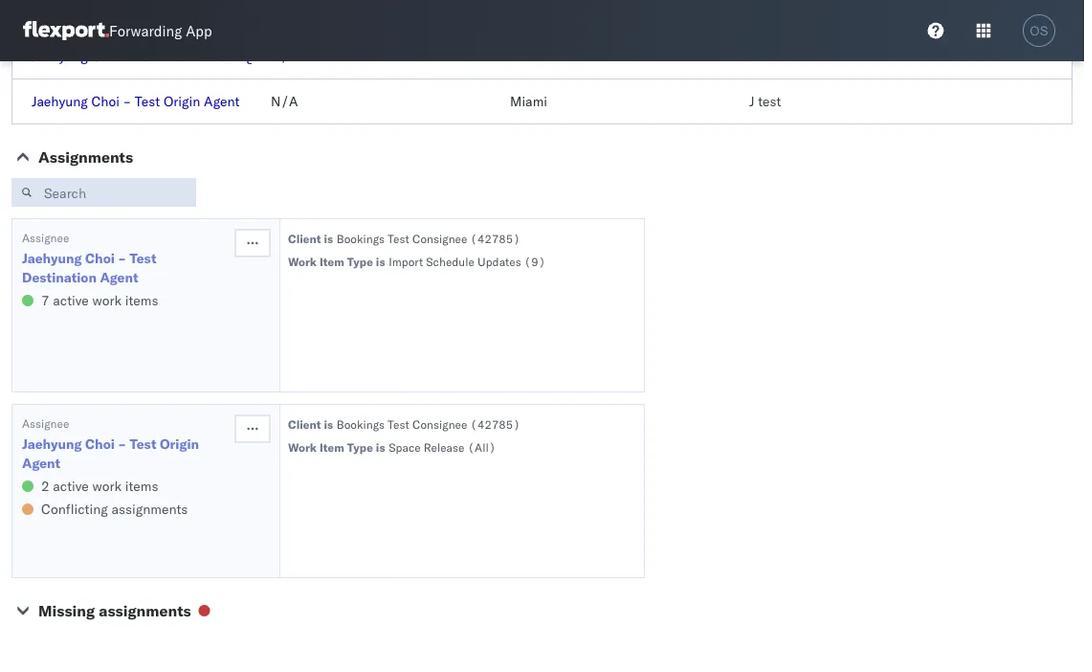 Task type: describe. For each thing, give the bounding box(es) containing it.
missing assignments
[[38, 601, 191, 620]]

j test for jaehyung choi - test origin agent
[[750, 93, 782, 110]]

space release (all)
[[389, 440, 496, 454]]

work for destination
[[92, 292, 122, 309]]

consignee for jaehyung choi - test destination agent
[[413, 231, 468, 246]]

consignee for jaehyung choi - test origin agent
[[413, 417, 468, 431]]

assignee for jaehyung choi - test destination agent
[[22, 230, 69, 245]]

jaehyung up assignments
[[32, 93, 88, 110]]

(42785) for jaehyung choi - test origin agent
[[471, 417, 520, 431]]

1 n/a from the top
[[271, 48, 298, 65]]

assignee jaehyung choi - test destination agent
[[22, 230, 156, 286]]

app
[[186, 22, 212, 40]]

origin inside assignee jaehyung choi - test origin agent
[[160, 436, 199, 452]]

0 vertical spatial origin
[[164, 93, 200, 110]]

7 active work items
[[41, 292, 158, 309]]

conflicting assignments
[[41, 501, 188, 517]]

test down jaehyung choi - test destination agent n/a
[[135, 93, 160, 110]]

items for 2 active work items
[[125, 478, 158, 494]]

import schedule updates (9)
[[389, 254, 546, 269]]

space
[[389, 440, 421, 454]]

- inside 'assignee jaehyung choi - test destination agent'
[[118, 250, 126, 267]]

choi up assignments
[[91, 93, 120, 110]]

assignments
[[38, 147, 133, 167]]

miami for jaehyung choi - test destination agent
[[510, 48, 548, 65]]

1 vertical spatial jaehyung choi - test origin agent link
[[22, 435, 233, 473]]

j for jaehyung choi - test origin agent
[[750, 93, 755, 110]]

client for jaehyung choi - test origin agent
[[288, 417, 321, 431]]

item for jaehyung choi - test destination agent
[[320, 254, 345, 269]]

type for jaehyung choi - test destination agent
[[347, 254, 373, 269]]

j for jaehyung choi - test destination agent
[[750, 48, 755, 65]]

release
[[424, 440, 465, 454]]

jaehyung choi - test destination agent n/a
[[32, 48, 298, 65]]

schedule
[[426, 254, 475, 269]]

assignments for missing assignments
[[99, 601, 191, 620]]

jaehyung inside assignee jaehyung choi - test origin agent
[[22, 436, 82, 452]]

agent inside assignee jaehyung choi - test origin agent
[[22, 455, 60, 472]]

0 vertical spatial jaehyung choi - test origin agent link
[[32, 93, 240, 110]]

type for jaehyung choi - test origin agent
[[347, 440, 373, 454]]

client is bookings test consignee (42785) for jaehyung choi - test destination agent
[[288, 231, 520, 246]]

work for origin
[[92, 478, 122, 494]]

Search text field
[[11, 178, 196, 207]]

choi inside 'assignee jaehyung choi - test destination agent'
[[85, 250, 115, 267]]



Task type: vqa. For each thing, say whether or not it's contained in the screenshot.
1st Karl from the bottom
no



Task type: locate. For each thing, give the bounding box(es) containing it.
2 work from the top
[[92, 478, 122, 494]]

destination up 7
[[22, 269, 97, 286]]

origin
[[164, 93, 200, 110], [160, 436, 199, 452]]

assignee jaehyung choi - test origin agent
[[22, 416, 199, 472]]

items up conflicting assignments
[[125, 478, 158, 494]]

origin down jaehyung choi - test destination agent n/a
[[164, 93, 200, 110]]

1 vertical spatial items
[[125, 478, 158, 494]]

1 vertical spatial bookings
[[337, 417, 385, 431]]

assignee up 7
[[22, 230, 69, 245]]

work item type is for jaehyung choi - test origin agent
[[288, 440, 385, 454]]

2 j from the top
[[750, 93, 755, 110]]

jaehyung down the "flexport." image
[[32, 48, 88, 65]]

work item type is left space
[[288, 440, 385, 454]]

-
[[123, 48, 131, 65], [123, 93, 131, 110], [118, 250, 126, 267], [118, 436, 126, 452]]

1 client is bookings test consignee (42785) from the top
[[288, 231, 520, 246]]

consignee up space release (all)
[[413, 417, 468, 431]]

assignee
[[22, 230, 69, 245], [22, 416, 69, 430]]

choi inside assignee jaehyung choi - test origin agent
[[85, 436, 115, 452]]

(42785) for jaehyung choi - test destination agent
[[471, 231, 520, 246]]

item for jaehyung choi - test origin agent
[[320, 440, 345, 454]]

type left space
[[347, 440, 373, 454]]

test
[[135, 48, 160, 65], [135, 93, 160, 110], [388, 231, 410, 246], [130, 250, 156, 267], [388, 417, 410, 431], [130, 436, 156, 452]]

conflicting
[[41, 501, 108, 517]]

2 work from the top
[[288, 440, 317, 454]]

os
[[1031, 23, 1049, 38]]

j test
[[750, 48, 782, 65], [750, 93, 782, 110]]

work item type is for jaehyung choi - test destination agent
[[288, 254, 385, 269]]

1 j test from the top
[[750, 48, 782, 65]]

items
[[125, 292, 158, 309], [125, 478, 158, 494]]

0 vertical spatial (42785)
[[471, 231, 520, 246]]

origin up conflicting assignments
[[160, 436, 199, 452]]

consignee
[[413, 231, 468, 246], [413, 417, 468, 431]]

1 assignee from the top
[[22, 230, 69, 245]]

1 vertical spatial work
[[288, 440, 317, 454]]

missing
[[38, 601, 95, 620]]

0 vertical spatial work
[[288, 254, 317, 269]]

1 vertical spatial j test
[[750, 93, 782, 110]]

1 vertical spatial active
[[53, 478, 89, 494]]

0 vertical spatial destination
[[164, 48, 234, 65]]

0 vertical spatial client
[[288, 231, 321, 246]]

test for jaehyung choi - test destination agent
[[758, 48, 782, 65]]

choi
[[91, 48, 120, 65], [91, 93, 120, 110], [85, 250, 115, 267], [85, 436, 115, 452]]

1 vertical spatial miami
[[510, 93, 548, 110]]

1 type from the top
[[347, 254, 373, 269]]

forwarding app link
[[23, 21, 212, 40]]

1 vertical spatial consignee
[[413, 417, 468, 431]]

choi up 2 active work items
[[85, 436, 115, 452]]

1 vertical spatial client
[[288, 417, 321, 431]]

active
[[53, 292, 89, 309], [53, 478, 89, 494]]

2 client from the top
[[288, 417, 321, 431]]

assignee up 2
[[22, 416, 69, 430]]

0 horizontal spatial destination
[[22, 269, 97, 286]]

1 vertical spatial work
[[92, 478, 122, 494]]

1 vertical spatial (42785)
[[471, 417, 520, 431]]

0 vertical spatial work item type is
[[288, 254, 385, 269]]

2 j test from the top
[[750, 93, 782, 110]]

1 items from the top
[[125, 292, 158, 309]]

type left import
[[347, 254, 373, 269]]

jaehyung choi - test destination agent link up 7 active work items
[[22, 249, 233, 287]]

client is bookings test consignee (42785)
[[288, 231, 520, 246], [288, 417, 520, 431]]

0 vertical spatial work
[[92, 292, 122, 309]]

test up 2 active work items
[[130, 436, 156, 452]]

1 work item type is from the top
[[288, 254, 385, 269]]

assignments right "missing"
[[99, 601, 191, 620]]

0 vertical spatial n/a
[[271, 48, 298, 65]]

work up conflicting assignments
[[92, 478, 122, 494]]

2 bookings from the top
[[337, 417, 385, 431]]

2 items from the top
[[125, 478, 158, 494]]

1 work from the top
[[92, 292, 122, 309]]

j test for jaehyung choi - test destination agent
[[750, 48, 782, 65]]

jaehyung inside 'assignee jaehyung choi - test destination agent'
[[22, 250, 82, 267]]

(42785)
[[471, 231, 520, 246], [471, 417, 520, 431]]

(all)
[[468, 440, 496, 454]]

assignments for conflicting assignments
[[112, 501, 188, 517]]

client is bookings test consignee (42785) up import
[[288, 231, 520, 246]]

test down forwarding
[[135, 48, 160, 65]]

os button
[[1018, 9, 1062, 53]]

active for 7
[[53, 292, 89, 309]]

bookings for jaehyung choi - test destination agent
[[337, 231, 385, 246]]

work
[[92, 292, 122, 309], [92, 478, 122, 494]]

choi up 7 active work items
[[85, 250, 115, 267]]

jaehyung choi - test destination agent link down forwarding
[[32, 48, 273, 65]]

forwarding app
[[109, 22, 212, 40]]

1 vertical spatial type
[[347, 440, 373, 454]]

- up 2 active work items
[[118, 436, 126, 452]]

0 vertical spatial item
[[320, 254, 345, 269]]

is
[[324, 231, 333, 246], [376, 254, 385, 269], [324, 417, 333, 431], [376, 440, 385, 454]]

assignee for jaehyung choi - test origin agent
[[22, 416, 69, 430]]

0 vertical spatial test
[[758, 48, 782, 65]]

1 vertical spatial n/a
[[271, 93, 298, 110]]

test
[[758, 48, 782, 65], [758, 93, 782, 110]]

client
[[288, 231, 321, 246], [288, 417, 321, 431]]

work
[[288, 254, 317, 269], [288, 440, 317, 454]]

items for 7 active work items
[[125, 292, 158, 309]]

jaehyung choi - test origin agent
[[32, 93, 240, 110]]

agent inside 'assignee jaehyung choi - test destination agent'
[[100, 269, 138, 286]]

0 vertical spatial j test
[[750, 48, 782, 65]]

1 horizontal spatial destination
[[164, 48, 234, 65]]

- down jaehyung choi - test destination agent n/a
[[123, 93, 131, 110]]

2 consignee from the top
[[413, 417, 468, 431]]

1 bookings from the top
[[337, 231, 385, 246]]

destination inside 'assignee jaehyung choi - test destination agent'
[[22, 269, 97, 286]]

1 vertical spatial test
[[758, 93, 782, 110]]

test inside assignee jaehyung choi - test origin agent
[[130, 436, 156, 452]]

test up import
[[388, 231, 410, 246]]

2 active work items
[[41, 478, 158, 494]]

1 vertical spatial j
[[750, 93, 755, 110]]

1 work from the top
[[288, 254, 317, 269]]

items down 'assignee jaehyung choi - test destination agent'
[[125, 292, 158, 309]]

flexport. image
[[23, 21, 109, 40]]

2 (42785) from the top
[[471, 417, 520, 431]]

1 vertical spatial destination
[[22, 269, 97, 286]]

1 miami from the top
[[510, 48, 548, 65]]

item left space
[[320, 440, 345, 454]]

1 (42785) from the top
[[471, 231, 520, 246]]

2 item from the top
[[320, 440, 345, 454]]

test for jaehyung choi - test origin agent
[[758, 93, 782, 110]]

jaehyung up 2
[[22, 436, 82, 452]]

client is bookings test consignee (42785) for jaehyung choi - test origin agent
[[288, 417, 520, 431]]

0 vertical spatial type
[[347, 254, 373, 269]]

2
[[41, 478, 49, 494]]

bookings
[[337, 231, 385, 246], [337, 417, 385, 431]]

agent
[[238, 48, 273, 65], [204, 93, 240, 110], [100, 269, 138, 286], [22, 455, 60, 472]]

1 vertical spatial item
[[320, 440, 345, 454]]

(42785) up '(all)'
[[471, 417, 520, 431]]

1 vertical spatial origin
[[160, 436, 199, 452]]

work down 'assignee jaehyung choi - test destination agent'
[[92, 292, 122, 309]]

item
[[320, 254, 345, 269], [320, 440, 345, 454]]

jaehyung choi - test origin agent link up 2 active work items
[[22, 435, 233, 473]]

import
[[389, 254, 423, 269]]

test inside 'assignee jaehyung choi - test destination agent'
[[130, 250, 156, 267]]

2 miami from the top
[[510, 93, 548, 110]]

2 client is bookings test consignee (42785) from the top
[[288, 417, 520, 431]]

work for jaehyung choi - test destination agent
[[288, 254, 317, 269]]

2 work item type is from the top
[[288, 440, 385, 454]]

test up 7 active work items
[[130, 250, 156, 267]]

active for 2
[[53, 478, 89, 494]]

1 j from the top
[[750, 48, 755, 65]]

0 vertical spatial consignee
[[413, 231, 468, 246]]

0 vertical spatial j
[[750, 48, 755, 65]]

0 vertical spatial jaehyung choi - test destination agent link
[[32, 48, 273, 65]]

(42785) up updates
[[471, 231, 520, 246]]

1 test from the top
[[758, 48, 782, 65]]

1 consignee from the top
[[413, 231, 468, 246]]

bookings for jaehyung choi - test origin agent
[[337, 417, 385, 431]]

0 vertical spatial bookings
[[337, 231, 385, 246]]

choi down forwarding app link
[[91, 48, 120, 65]]

1 item from the top
[[320, 254, 345, 269]]

work item type is
[[288, 254, 385, 269], [288, 440, 385, 454]]

0 vertical spatial assignments
[[112, 501, 188, 517]]

destination down the app
[[164, 48, 234, 65]]

2 type from the top
[[347, 440, 373, 454]]

1 vertical spatial jaehyung choi - test destination agent link
[[22, 249, 233, 287]]

assignee inside assignee jaehyung choi - test origin agent
[[22, 416, 69, 430]]

jaehyung choi - test destination agent link
[[32, 48, 273, 65], [22, 249, 233, 287]]

1 vertical spatial assignee
[[22, 416, 69, 430]]

type
[[347, 254, 373, 269], [347, 440, 373, 454]]

0 vertical spatial items
[[125, 292, 158, 309]]

work for jaehyung choi - test origin agent
[[288, 440, 317, 454]]

updates
[[478, 254, 522, 269]]

assignments down 2 active work items
[[112, 501, 188, 517]]

1 active from the top
[[53, 292, 89, 309]]

destination
[[164, 48, 234, 65], [22, 269, 97, 286]]

0 vertical spatial active
[[53, 292, 89, 309]]

1 vertical spatial client is bookings test consignee (42785)
[[288, 417, 520, 431]]

assignee inside 'assignee jaehyung choi - test destination agent'
[[22, 230, 69, 245]]

active right 7
[[53, 292, 89, 309]]

assignments
[[112, 501, 188, 517], [99, 601, 191, 620]]

2 assignee from the top
[[22, 416, 69, 430]]

- inside assignee jaehyung choi - test origin agent
[[118, 436, 126, 452]]

(9)
[[525, 254, 546, 269]]

item left import
[[320, 254, 345, 269]]

2 n/a from the top
[[271, 93, 298, 110]]

- up 7 active work items
[[118, 250, 126, 267]]

forwarding
[[109, 22, 182, 40]]

0 vertical spatial miami
[[510, 48, 548, 65]]

jaehyung choi - test origin agent link
[[32, 93, 240, 110], [22, 435, 233, 473]]

work item type is left import
[[288, 254, 385, 269]]

active up conflicting
[[53, 478, 89, 494]]

1 client from the top
[[288, 231, 321, 246]]

n/a
[[271, 48, 298, 65], [271, 93, 298, 110]]

0 vertical spatial client is bookings test consignee (42785)
[[288, 231, 520, 246]]

consignee up schedule
[[413, 231, 468, 246]]

jaehyung
[[32, 48, 88, 65], [32, 93, 88, 110], [22, 250, 82, 267], [22, 436, 82, 452]]

jaehyung choi - test origin agent link down jaehyung choi - test destination agent n/a
[[32, 93, 240, 110]]

2 active from the top
[[53, 478, 89, 494]]

2 test from the top
[[758, 93, 782, 110]]

client for jaehyung choi - test destination agent
[[288, 231, 321, 246]]

jaehyung up 7
[[22, 250, 82, 267]]

client is bookings test consignee (42785) up space
[[288, 417, 520, 431]]

1 vertical spatial work item type is
[[288, 440, 385, 454]]

miami
[[510, 48, 548, 65], [510, 93, 548, 110]]

1 vertical spatial assignments
[[99, 601, 191, 620]]

0 vertical spatial assignee
[[22, 230, 69, 245]]

miami for jaehyung choi - test origin agent
[[510, 93, 548, 110]]

- down forwarding app link
[[123, 48, 131, 65]]

7
[[41, 292, 49, 309]]

j
[[750, 48, 755, 65], [750, 93, 755, 110]]

test up space
[[388, 417, 410, 431]]



